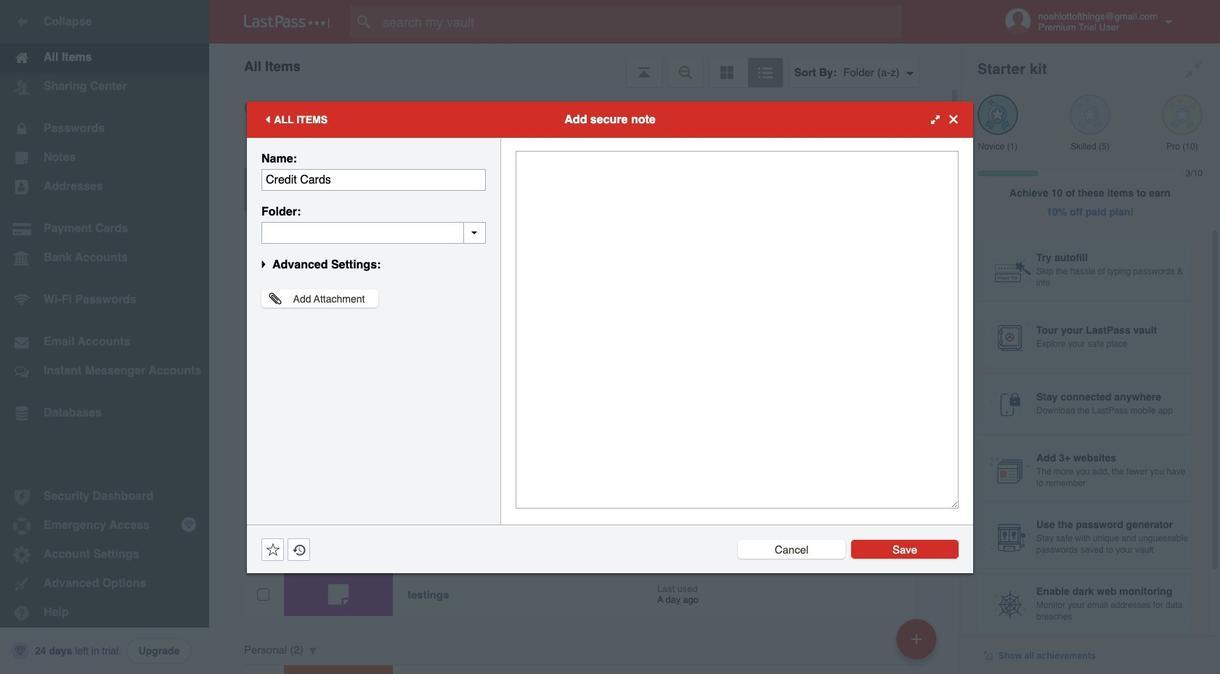 Task type: describe. For each thing, give the bounding box(es) containing it.
new item navigation
[[891, 615, 946, 675]]

new item image
[[912, 635, 922, 645]]

lastpass image
[[244, 15, 330, 28]]

Search search field
[[350, 6, 931, 38]]

vault options navigation
[[209, 44, 960, 87]]



Task type: locate. For each thing, give the bounding box(es) containing it.
main navigation navigation
[[0, 0, 209, 675]]

dialog
[[247, 101, 974, 574]]

search my vault text field
[[350, 6, 931, 38]]

None text field
[[516, 151, 959, 509]]

None text field
[[262, 169, 486, 191], [262, 222, 486, 244], [262, 169, 486, 191], [262, 222, 486, 244]]



Task type: vqa. For each thing, say whether or not it's contained in the screenshot.
New item Navigation
yes



